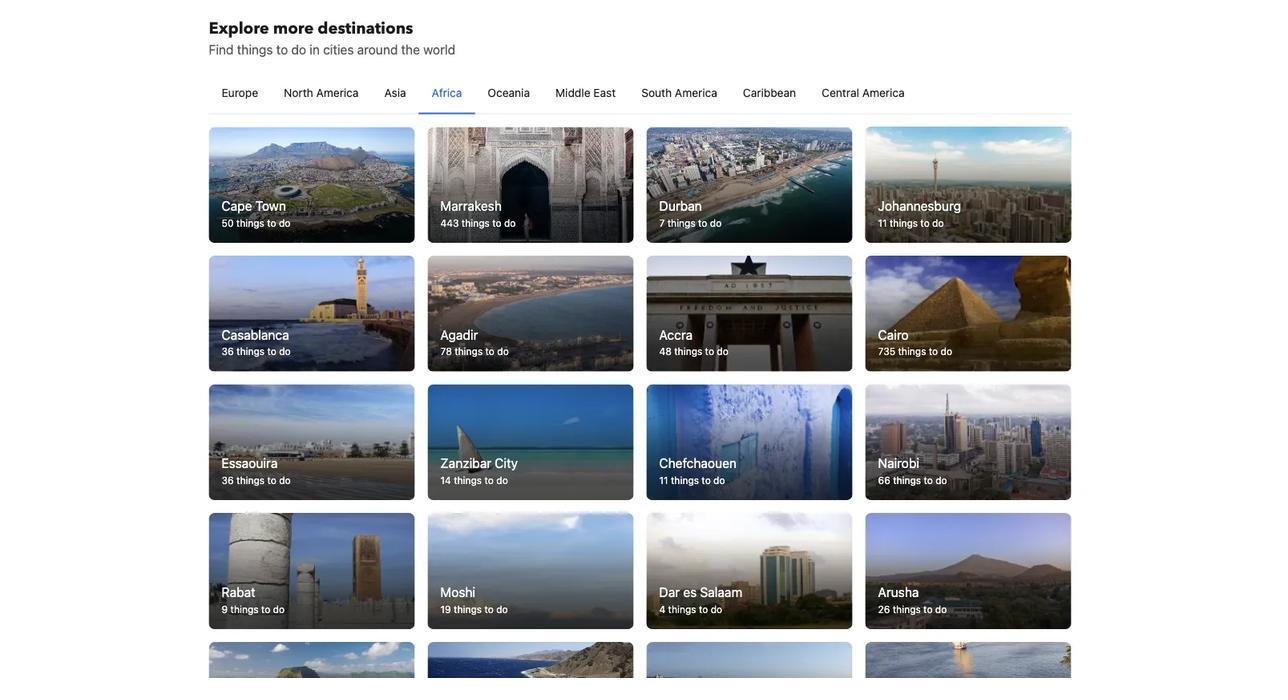 Task type: vqa. For each thing, say whether or not it's contained in the screenshot.
THINGS in the Chefchaouen 11 things to do
yes



Task type: locate. For each thing, give the bounding box(es) containing it.
0 vertical spatial 11
[[879, 217, 888, 228]]

more
[[273, 17, 314, 39]]

36 down essaouira
[[222, 475, 234, 486]]

durban
[[660, 198, 702, 214]]

things
[[237, 42, 273, 57], [236, 217, 265, 228], [462, 217, 490, 228], [668, 217, 696, 228], [890, 217, 918, 228], [237, 346, 265, 357], [455, 346, 483, 357], [675, 346, 703, 357], [899, 346, 927, 357], [237, 475, 265, 486], [454, 475, 482, 486], [671, 475, 699, 486], [894, 475, 922, 486], [231, 604, 259, 615], [454, 604, 482, 615], [669, 604, 697, 615], [893, 604, 921, 615]]

2 36 from the top
[[222, 475, 234, 486]]

to down town
[[267, 217, 276, 228]]

america right north on the left top of page
[[316, 86, 359, 99]]

to inside nairobi 66 things to do
[[924, 475, 934, 486]]

do inside the johannesburg 11 things to do
[[933, 217, 944, 228]]

nairobi
[[879, 456, 920, 471]]

middle east button
[[543, 72, 629, 113]]

11 down johannesburg
[[879, 217, 888, 228]]

things down casablanca
[[237, 346, 265, 357]]

things down moshi
[[454, 604, 482, 615]]

to inside the johannesburg 11 things to do
[[921, 217, 930, 228]]

things for moshi
[[454, 604, 482, 615]]

america inside button
[[863, 86, 905, 99]]

to inside arusha 26 things to do
[[924, 604, 933, 615]]

36 down casablanca
[[222, 346, 234, 357]]

america
[[316, 86, 359, 99], [675, 86, 718, 99], [863, 86, 905, 99]]

to right the '48'
[[706, 346, 715, 357]]

things inside the 'durban 7 things to do'
[[668, 217, 696, 228]]

do inside nairobi 66 things to do
[[936, 475, 948, 486]]

things down es
[[669, 604, 697, 615]]

19
[[441, 604, 451, 615]]

to for chefchaouen
[[702, 475, 711, 486]]

marrakesh 443 things to do
[[441, 198, 516, 228]]

11
[[879, 217, 888, 228], [660, 475, 669, 486]]

essaouira 36 things to do
[[222, 456, 291, 486]]

central
[[822, 86, 860, 99]]

to down johannesburg
[[921, 217, 930, 228]]

things inside essaouira 36 things to do
[[237, 475, 265, 486]]

middle
[[556, 86, 591, 99]]

america right south
[[675, 86, 718, 99]]

asia
[[385, 86, 406, 99]]

south america
[[642, 86, 718, 99]]

things inside the johannesburg 11 things to do
[[890, 217, 918, 228]]

50
[[222, 217, 234, 228]]

caribbean
[[743, 86, 797, 99]]

to inside chefchaouen 11 things to do
[[702, 475, 711, 486]]

to for cairo
[[929, 346, 939, 357]]

cairo
[[879, 327, 909, 342]]

things for johannesburg
[[890, 217, 918, 228]]

zanzibar city image
[[428, 385, 634, 501]]

to down salaam
[[699, 604, 708, 615]]

36 inside casablanca 36 things to do
[[222, 346, 234, 357]]

to for essaouira
[[267, 475, 277, 486]]

do for casablanca
[[279, 346, 291, 357]]

to for agadir
[[486, 346, 495, 357]]

cape
[[222, 198, 252, 214]]

78
[[441, 346, 452, 357]]

moshi image
[[428, 513, 634, 629]]

midlands image
[[209, 642, 415, 679]]

things for agadir
[[455, 346, 483, 357]]

things down agadir
[[455, 346, 483, 357]]

do for agadir
[[498, 346, 509, 357]]

to for johannesburg
[[921, 217, 930, 228]]

oceania button
[[475, 72, 543, 113]]

essaouira image
[[209, 385, 415, 501]]

things down accra
[[675, 346, 703, 357]]

do inside cape town 50 things to do
[[279, 217, 291, 228]]

africa
[[432, 86, 462, 99]]

do for accra
[[717, 346, 729, 357]]

things down the 'marrakesh'
[[462, 217, 490, 228]]

things for rabat
[[231, 604, 259, 615]]

1 36 from the top
[[222, 346, 234, 357]]

things down zanzibar
[[454, 475, 482, 486]]

to inside essaouira 36 things to do
[[267, 475, 277, 486]]

rabat image
[[209, 513, 415, 629]]

caribbean button
[[731, 72, 809, 113]]

to right 9
[[261, 604, 270, 615]]

things inside chefchaouen 11 things to do
[[671, 475, 699, 486]]

0 horizontal spatial america
[[316, 86, 359, 99]]

things for chefchaouen
[[671, 475, 699, 486]]

to down the more
[[276, 42, 288, 57]]

north
[[284, 86, 313, 99]]

do inside casablanca 36 things to do
[[279, 346, 291, 357]]

things down durban
[[668, 217, 696, 228]]

do for essaouira
[[279, 475, 291, 486]]

to inside casablanca 36 things to do
[[267, 346, 277, 357]]

cairo 735 things to do
[[879, 327, 953, 357]]

to for nairobi
[[924, 475, 934, 486]]

2 horizontal spatial america
[[863, 86, 905, 99]]

to for marrakesh
[[493, 217, 502, 228]]

do inside rabat 9 things to do
[[273, 604, 285, 615]]

66
[[879, 475, 891, 486]]

things down cape
[[236, 217, 265, 228]]

1 vertical spatial 36
[[222, 475, 234, 486]]

south
[[642, 86, 672, 99]]

things down nairobi
[[894, 475, 922, 486]]

do
[[291, 42, 306, 57], [279, 217, 291, 228], [504, 217, 516, 228], [710, 217, 722, 228], [933, 217, 944, 228], [279, 346, 291, 357], [498, 346, 509, 357], [717, 346, 729, 357], [941, 346, 953, 357], [279, 475, 291, 486], [497, 475, 508, 486], [714, 475, 726, 486], [936, 475, 948, 486], [273, 604, 285, 615], [497, 604, 508, 615], [711, 604, 723, 615], [936, 604, 947, 615]]

to down zanzibar
[[485, 475, 494, 486]]

to inside explore more destinations find things to do in cities around the world
[[276, 42, 288, 57]]

1 horizontal spatial 11
[[879, 217, 888, 228]]

things inside zanzibar city 14 things to do
[[454, 475, 482, 486]]

zanzibar city 14 things to do
[[441, 456, 518, 486]]

things inside arusha 26 things to do
[[893, 604, 921, 615]]

to down casablanca
[[267, 346, 277, 357]]

do inside marrakesh 443 things to do
[[504, 217, 516, 228]]

to inside marrakesh 443 things to do
[[493, 217, 502, 228]]

to down chefchaouen at right
[[702, 475, 711, 486]]

2 america from the left
[[675, 86, 718, 99]]

things inside rabat 9 things to do
[[231, 604, 259, 615]]

things for cairo
[[899, 346, 927, 357]]

to
[[276, 42, 288, 57], [267, 217, 276, 228], [493, 217, 502, 228], [699, 217, 708, 228], [921, 217, 930, 228], [267, 346, 277, 357], [486, 346, 495, 357], [706, 346, 715, 357], [929, 346, 939, 357], [267, 475, 277, 486], [485, 475, 494, 486], [702, 475, 711, 486], [924, 475, 934, 486], [261, 604, 270, 615], [485, 604, 494, 615], [699, 604, 708, 615], [924, 604, 933, 615]]

dar
[[660, 585, 680, 600]]

arusha image
[[866, 513, 1072, 629]]

11 inside chefchaouen 11 things to do
[[660, 475, 669, 486]]

things inside marrakesh 443 things to do
[[462, 217, 490, 228]]

america for south america
[[675, 86, 718, 99]]

things down essaouira
[[237, 475, 265, 486]]

things inside cape town 50 things to do
[[236, 217, 265, 228]]

11 for johannesburg
[[879, 217, 888, 228]]

things inside nairobi 66 things to do
[[894, 475, 922, 486]]

america right central
[[863, 86, 905, 99]]

1 vertical spatial 11
[[660, 475, 669, 486]]

africa button
[[419, 72, 475, 113]]

36 inside essaouira 36 things to do
[[222, 475, 234, 486]]

things for nairobi
[[894, 475, 922, 486]]

things inside cairo 735 things to do
[[899, 346, 927, 357]]

nairobi 66 things to do
[[879, 456, 948, 486]]

chefchaouen 11 things to do
[[660, 456, 737, 486]]

11 inside the johannesburg 11 things to do
[[879, 217, 888, 228]]

do inside the 'durban 7 things to do'
[[710, 217, 722, 228]]

things inside casablanca 36 things to do
[[237, 346, 265, 357]]

things down rabat
[[231, 604, 259, 615]]

things for essaouira
[[237, 475, 265, 486]]

36 for casablanca
[[222, 346, 234, 357]]

1 america from the left
[[316, 86, 359, 99]]

things down johannesburg
[[890, 217, 918, 228]]

735
[[879, 346, 896, 357]]

do inside essaouira 36 things to do
[[279, 475, 291, 486]]

do inside moshi 19 things to do
[[497, 604, 508, 615]]

to inside the 'durban 7 things to do'
[[699, 217, 708, 228]]

marrakesh image
[[428, 127, 634, 243]]

do for cairo
[[941, 346, 953, 357]]

48
[[660, 346, 672, 357]]

things inside agadir 78 things to do
[[455, 346, 483, 357]]

7
[[660, 217, 665, 228]]

to inside rabat 9 things to do
[[261, 604, 270, 615]]

to down the 'marrakesh'
[[493, 217, 502, 228]]

america for north america
[[316, 86, 359, 99]]

things for marrakesh
[[462, 217, 490, 228]]

things inside the accra 48 things to do
[[675, 346, 703, 357]]

to for durban
[[699, 217, 708, 228]]

things down explore
[[237, 42, 273, 57]]

arusha
[[879, 585, 920, 600]]

36
[[222, 346, 234, 357], [222, 475, 234, 486]]

to inside moshi 19 things to do
[[485, 604, 494, 615]]

things down arusha
[[893, 604, 921, 615]]

explore
[[209, 17, 269, 39]]

3 america from the left
[[863, 86, 905, 99]]

things inside moshi 19 things to do
[[454, 604, 482, 615]]

tab list
[[209, 72, 1072, 115]]

to for rabat
[[261, 604, 270, 615]]

do for rabat
[[273, 604, 285, 615]]

do inside agadir 78 things to do
[[498, 346, 509, 357]]

world
[[424, 42, 456, 57]]

things inside the dar es salaam 4 things to do
[[669, 604, 697, 615]]

destinations
[[318, 17, 413, 39]]

to right 735
[[929, 346, 939, 357]]

rabat 9 things to do
[[222, 585, 285, 615]]

26
[[879, 604, 891, 615]]

0 horizontal spatial 11
[[660, 475, 669, 486]]

things down the cairo at the right
[[899, 346, 927, 357]]

do inside the accra 48 things to do
[[717, 346, 729, 357]]

to inside agadir 78 things to do
[[486, 346, 495, 357]]

0 vertical spatial 36
[[222, 346, 234, 357]]

marrakesh
[[441, 198, 502, 214]]

to right 66
[[924, 475, 934, 486]]

north america button
[[271, 72, 372, 113]]

11 down chefchaouen at right
[[660, 475, 669, 486]]

cape town image
[[209, 127, 415, 243]]

do inside cairo 735 things to do
[[941, 346, 953, 357]]

rabat
[[222, 585, 256, 600]]

to down essaouira
[[267, 475, 277, 486]]

to inside the accra 48 things to do
[[706, 346, 715, 357]]

do inside arusha 26 things to do
[[936, 604, 947, 615]]

to down durban
[[699, 217, 708, 228]]

dahab image
[[428, 642, 634, 679]]

9
[[222, 604, 228, 615]]

to right the 19
[[485, 604, 494, 615]]

tab list containing europe
[[209, 72, 1072, 115]]

to right 78
[[486, 346, 495, 357]]

do inside explore more destinations find things to do in cities around the world
[[291, 42, 306, 57]]

oceania
[[488, 86, 530, 99]]

to inside zanzibar city 14 things to do
[[485, 475, 494, 486]]

1 horizontal spatial america
[[675, 86, 718, 99]]

to inside cairo 735 things to do
[[929, 346, 939, 357]]

to for casablanca
[[267, 346, 277, 357]]

south america button
[[629, 72, 731, 113]]

cape town 50 things to do
[[222, 198, 291, 228]]

explore more destinations find things to do in cities around the world
[[209, 17, 456, 57]]

do inside chefchaouen 11 things to do
[[714, 475, 726, 486]]

to right 26
[[924, 604, 933, 615]]

things down chefchaouen at right
[[671, 475, 699, 486]]



Task type: describe. For each thing, give the bounding box(es) containing it.
middle east
[[556, 86, 616, 99]]

find
[[209, 42, 234, 57]]

to for accra
[[706, 346, 715, 357]]

accra
[[660, 327, 693, 342]]

central america button
[[809, 72, 918, 113]]

casablanca
[[222, 327, 289, 342]]

es
[[684, 585, 697, 600]]

443
[[441, 217, 459, 228]]

agadir image
[[428, 256, 634, 372]]

asia button
[[372, 72, 419, 113]]

14
[[441, 475, 451, 486]]

do for marrakesh
[[504, 217, 516, 228]]

arusha 26 things to do
[[879, 585, 947, 615]]

agadir 78 things to do
[[441, 327, 509, 357]]

casablanca image
[[209, 256, 415, 372]]

things for accra
[[675, 346, 703, 357]]

johannesburg image
[[861, 124, 1077, 246]]

to inside the dar es salaam 4 things to do
[[699, 604, 708, 615]]

do for johannesburg
[[933, 217, 944, 228]]

accra 48 things to do
[[660, 327, 729, 357]]

to for arusha
[[924, 604, 933, 615]]

in
[[310, 42, 320, 57]]

do for durban
[[710, 217, 722, 228]]

nairobi image
[[866, 385, 1072, 501]]

accra image
[[647, 256, 853, 372]]

cairo image
[[866, 256, 1072, 372]]

things for casablanca
[[237, 346, 265, 357]]

do for arusha
[[936, 604, 947, 615]]

durban 7 things to do
[[660, 198, 722, 228]]

europe button
[[209, 72, 271, 113]]

11 for chefchaouen
[[660, 475, 669, 486]]

city
[[495, 456, 518, 471]]

casablanca 36 things to do
[[222, 327, 291, 357]]

johannesburg
[[879, 198, 962, 214]]

around
[[357, 42, 398, 57]]

central america
[[822, 86, 905, 99]]

dar es salaam 4 things to do
[[660, 585, 743, 615]]

cities
[[323, 42, 354, 57]]

durban image
[[647, 127, 853, 243]]

do for moshi
[[497, 604, 508, 615]]

diani beach image
[[647, 642, 853, 679]]

things for durban
[[668, 217, 696, 228]]

salaam
[[701, 585, 743, 600]]

america for central america
[[863, 86, 905, 99]]

the
[[401, 42, 420, 57]]

north america
[[284, 86, 359, 99]]

johannesburg 11 things to do
[[879, 198, 962, 228]]

do for nairobi
[[936, 475, 948, 486]]

east
[[594, 86, 616, 99]]

europe
[[222, 86, 258, 99]]

do for chefchaouen
[[714, 475, 726, 486]]

dar es salaam image
[[647, 513, 853, 629]]

chefchaouen
[[660, 456, 737, 471]]

things inside explore more destinations find things to do in cities around the world
[[237, 42, 273, 57]]

do inside the dar es salaam 4 things to do
[[711, 604, 723, 615]]

town
[[256, 198, 286, 214]]

zanzibar
[[441, 456, 492, 471]]

to inside cape town 50 things to do
[[267, 217, 276, 228]]

36 for essaouira
[[222, 475, 234, 486]]

essaouira
[[222, 456, 278, 471]]

to for moshi
[[485, 604, 494, 615]]

moshi 19 things to do
[[441, 585, 508, 615]]

agadir
[[441, 327, 478, 342]]

do inside zanzibar city 14 things to do
[[497, 475, 508, 486]]

aswan image
[[866, 642, 1072, 679]]

4
[[660, 604, 666, 615]]

chefchaouen image
[[647, 385, 853, 501]]

things for arusha
[[893, 604, 921, 615]]

moshi
[[441, 585, 476, 600]]



